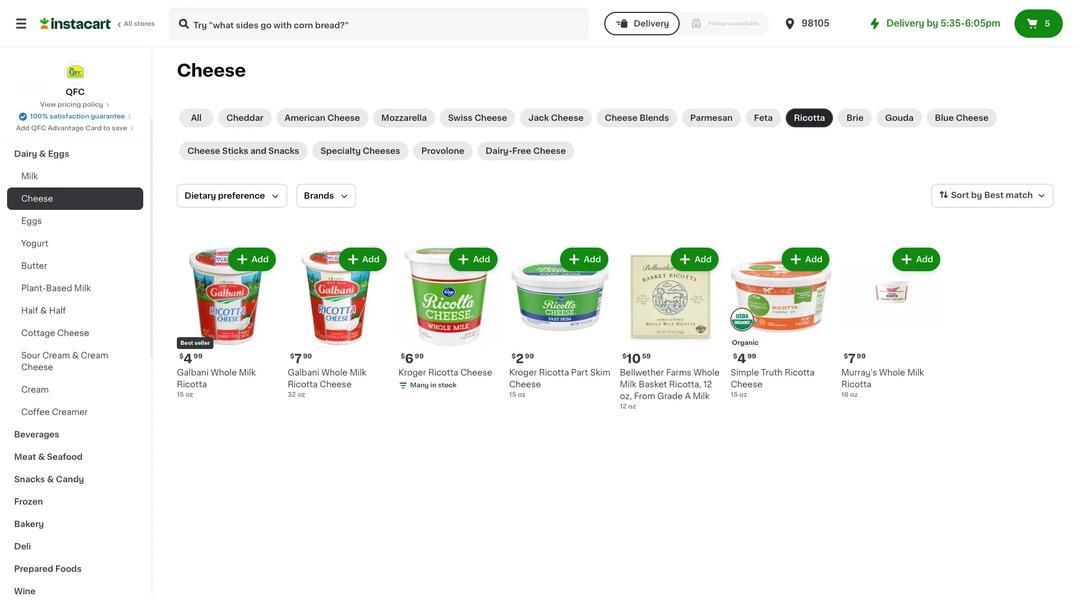 Task type: locate. For each thing, give the bounding box(es) containing it.
add button for kroger ricotta part skim cheese
[[562, 249, 607, 270]]

12 right ricotta,
[[704, 380, 712, 389]]

stores
[[134, 21, 155, 27]]

99 for galbani whole milk ricotta
[[194, 353, 203, 360]]

kroger inside kroger ricotta part skim cheese 15 oz
[[509, 369, 537, 377]]

add button for galbani whole milk ricotta
[[229, 249, 275, 270]]

bakery
[[14, 520, 44, 528]]

3 whole from the left
[[694, 369, 720, 377]]

4 product group from the left
[[509, 245, 611, 400]]

add for simple truth ricotta cheese
[[806, 255, 823, 264]]

milk inside galbani whole milk ricotta cheese 32 oz
[[350, 369, 367, 377]]

ricotta left part
[[539, 369, 569, 377]]

0 horizontal spatial all
[[124, 21, 132, 27]]

1 15 from the left
[[177, 392, 184, 398]]

100%
[[30, 113, 48, 120]]

7 up murray's
[[849, 353, 856, 365]]

cheese inside 'link'
[[533, 147, 566, 155]]

1 horizontal spatial qfc
[[66, 88, 85, 96]]

cheese inside simple truth ricotta cheese 15 oz
[[731, 380, 763, 389]]

0 horizontal spatial 12
[[620, 403, 627, 410]]

a
[[685, 392, 691, 400]]

4 for simple truth ricotta cheese
[[738, 353, 747, 365]]

1 horizontal spatial all
[[191, 114, 202, 122]]

best inside product group
[[180, 340, 193, 346]]

7
[[294, 353, 302, 365], [849, 353, 856, 365]]

eggs up yogurt
[[21, 217, 42, 225]]

0 vertical spatial all
[[124, 21, 132, 27]]

1 horizontal spatial eggs
[[48, 150, 69, 158]]

qfc inside qfc link
[[66, 88, 85, 96]]

match
[[1006, 191, 1033, 199]]

milk
[[21, 172, 38, 180], [74, 284, 91, 293], [239, 369, 256, 377], [350, 369, 367, 377], [908, 369, 925, 377], [620, 380, 637, 389], [693, 392, 710, 400]]

milk inside 'galbani whole milk ricotta 15 oz'
[[239, 369, 256, 377]]

3 15 from the left
[[731, 392, 738, 398]]

4 99 from the left
[[525, 353, 534, 360]]

kroger ricotta part skim cheese 15 oz
[[509, 369, 611, 398]]

add button for bellwether farms whole milk basket ricotta, 12 oz, from grade a milk
[[672, 249, 718, 270]]

99 inside $ 2 99
[[525, 353, 534, 360]]

0 vertical spatial by
[[927, 19, 939, 28]]

kroger
[[399, 369, 426, 377], [509, 369, 537, 377]]

bellwether farms whole milk basket ricotta, 12 oz, from grade a milk 12 oz
[[620, 369, 720, 410]]

$ 7 99 for murray's whole milk ricotta
[[844, 353, 866, 365]]

best left match
[[985, 191, 1004, 199]]

& up cottage
[[40, 307, 47, 315]]

99 down best seller
[[194, 353, 203, 360]]

whole for galbani whole milk ricotta
[[211, 369, 237, 377]]

best for best seller
[[180, 340, 193, 346]]

12
[[704, 380, 712, 389], [620, 403, 627, 410]]

$ inside $ 6 99
[[401, 353, 405, 360]]

$ for simple truth ricotta cheese
[[733, 353, 738, 360]]

15 for ricotta
[[177, 392, 184, 398]]

$ 2 99
[[512, 353, 534, 365]]

4 add button from the left
[[562, 249, 607, 270]]

whole inside 'galbani whole milk ricotta 15 oz'
[[211, 369, 237, 377]]

None search field
[[169, 7, 589, 40]]

galbani down best seller
[[177, 369, 209, 377]]

cheese inside kroger ricotta part skim cheese 15 oz
[[509, 380, 541, 389]]

1 horizontal spatial best
[[985, 191, 1004, 199]]

0 horizontal spatial $ 7 99
[[290, 353, 312, 365]]

7 for murray's whole milk ricotta
[[849, 353, 856, 365]]

by for sort
[[972, 191, 983, 199]]

sort by
[[952, 191, 983, 199]]

3 $ from the left
[[401, 353, 405, 360]]

add button
[[229, 249, 275, 270], [340, 249, 386, 270], [451, 249, 496, 270], [562, 249, 607, 270], [672, 249, 718, 270], [783, 249, 829, 270], [894, 249, 940, 270]]

snacks right and
[[269, 147, 299, 155]]

2 horizontal spatial 15
[[731, 392, 738, 398]]

2 add button from the left
[[340, 249, 386, 270]]

2 99 from the left
[[303, 353, 312, 360]]

1 vertical spatial best
[[180, 340, 193, 346]]

7 up 32 on the bottom
[[294, 353, 302, 365]]

6:05pm
[[965, 19, 1001, 28]]

4 down best seller
[[184, 353, 192, 365]]

& right meat
[[38, 453, 45, 461]]

0 horizontal spatial delivery
[[634, 19, 670, 28]]

10
[[627, 353, 641, 365]]

99 right 6
[[415, 353, 424, 360]]

and
[[251, 147, 267, 155]]

99 inside $ 6 99
[[415, 353, 424, 360]]

whole for galbani whole milk ricotta cheese
[[322, 369, 348, 377]]

0 horizontal spatial 15
[[177, 392, 184, 398]]

oz down simple
[[740, 392, 747, 398]]

whole
[[211, 369, 237, 377], [322, 369, 348, 377], [694, 369, 720, 377], [880, 369, 906, 377]]

deli link
[[7, 536, 143, 558]]

0 horizontal spatial half
[[21, 307, 38, 315]]

0 vertical spatial snacks
[[269, 147, 299, 155]]

0 horizontal spatial kroger
[[399, 369, 426, 377]]

snacks up frozen
[[14, 475, 45, 484]]

beverages
[[14, 431, 59, 439]]

recipes
[[14, 83, 49, 91]]

ricotta up 32 on the bottom
[[288, 380, 318, 389]]

instacart logo image
[[40, 17, 111, 31]]

delivery inside button
[[634, 19, 670, 28]]

whole inside galbani whole milk ricotta cheese 32 oz
[[322, 369, 348, 377]]

&
[[39, 150, 46, 158], [40, 307, 47, 315], [72, 352, 79, 360], [38, 453, 45, 461], [47, 475, 54, 484]]

policy
[[83, 101, 103, 108]]

& for seafood
[[38, 453, 45, 461]]

oz right 16
[[851, 392, 858, 398]]

oz down $ 2 99
[[518, 392, 526, 398]]

0 horizontal spatial qfc
[[31, 125, 46, 132]]

galbani inside galbani whole milk ricotta cheese 32 oz
[[288, 369, 320, 377]]

1 horizontal spatial $ 4 99
[[733, 353, 757, 365]]

99 down organic
[[748, 353, 757, 360]]

product group containing 10
[[620, 245, 722, 412]]

product group
[[177, 245, 278, 400], [288, 245, 389, 400], [399, 245, 500, 393], [509, 245, 611, 400], [620, 245, 722, 412], [731, 245, 832, 400], [842, 245, 943, 400]]

2 whole from the left
[[322, 369, 348, 377]]

0 horizontal spatial galbani
[[177, 369, 209, 377]]

& left candy
[[47, 475, 54, 484]]

99 for kroger ricotta cheese
[[415, 353, 424, 360]]

snacks inside cheese sticks and snacks link
[[269, 147, 299, 155]]

1 horizontal spatial 15
[[509, 392, 517, 398]]

best inside field
[[985, 191, 1004, 199]]

card
[[85, 125, 102, 132]]

1 add button from the left
[[229, 249, 275, 270]]

by for delivery
[[927, 19, 939, 28]]

to
[[103, 125, 110, 132]]

advantage
[[48, 125, 84, 132]]

1 horizontal spatial by
[[972, 191, 983, 199]]

jack cheese link
[[520, 109, 592, 127]]

oz right 32 on the bottom
[[298, 392, 305, 398]]

cheese link
[[7, 188, 143, 210]]

4 $ from the left
[[512, 353, 516, 360]]

brands button
[[296, 184, 356, 208]]

4 up simple
[[738, 353, 747, 365]]

1 horizontal spatial 12
[[704, 380, 712, 389]]

5 button
[[1015, 9, 1063, 38]]

& for half
[[40, 307, 47, 315]]

1 $ 4 99 from the left
[[179, 353, 203, 365]]

qfc up "view pricing policy" link
[[66, 88, 85, 96]]

0 vertical spatial best
[[985, 191, 1004, 199]]

2 galbani from the left
[[288, 369, 320, 377]]

2 7 from the left
[[849, 353, 856, 365]]

1 horizontal spatial $ 7 99
[[844, 353, 866, 365]]

milk link
[[7, 165, 143, 188]]

15 down 2
[[509, 392, 517, 398]]

cream up coffee
[[21, 386, 49, 394]]

whole inside 'bellwether farms whole milk basket ricotta, 12 oz, from grade a milk 12 oz'
[[694, 369, 720, 377]]

4 for galbani whole milk ricotta
[[184, 353, 192, 365]]

galbani whole milk ricotta 15 oz
[[177, 369, 256, 398]]

0 horizontal spatial eggs
[[21, 217, 42, 225]]

0 horizontal spatial 7
[[294, 353, 302, 365]]

1 vertical spatial all
[[191, 114, 202, 122]]

half down plant-
[[21, 307, 38, 315]]

oz inside murray's whole milk ricotta 16 oz
[[851, 392, 858, 398]]

1 99 from the left
[[194, 353, 203, 360]]

6 99 from the left
[[857, 353, 866, 360]]

15 inside simple truth ricotta cheese 15 oz
[[731, 392, 738, 398]]

1 7 from the left
[[294, 353, 302, 365]]

galbani inside 'galbani whole milk ricotta 15 oz'
[[177, 369, 209, 377]]

beverages link
[[7, 424, 143, 446]]

prepared foods
[[14, 565, 82, 573]]

delivery by 5:35-6:05pm link
[[868, 17, 1001, 31]]

yogurt link
[[7, 232, 143, 255]]

1 whole from the left
[[211, 369, 237, 377]]

snacks
[[269, 147, 299, 155], [14, 475, 45, 484]]

0 vertical spatial qfc
[[66, 88, 85, 96]]

7 $ from the left
[[844, 353, 849, 360]]

all left stores
[[124, 21, 132, 27]]

ricotta down murray's
[[842, 380, 872, 389]]

2 $ 4 99 from the left
[[733, 353, 757, 365]]

1 horizontal spatial half
[[49, 307, 66, 315]]

prepared
[[14, 565, 53, 573]]

eggs down advantage on the left of the page
[[48, 150, 69, 158]]

6 product group from the left
[[731, 245, 832, 400]]

1 horizontal spatial galbani
[[288, 369, 320, 377]]

oz down best seller
[[186, 392, 193, 398]]

& right dairy
[[39, 150, 46, 158]]

2 $ 7 99 from the left
[[844, 353, 866, 365]]

many in stock
[[410, 382, 457, 389]]

whole inside murray's whole milk ricotta 16 oz
[[880, 369, 906, 377]]

5 99 from the left
[[748, 353, 757, 360]]

dairy-
[[486, 147, 513, 155]]

galbani up 32 on the bottom
[[288, 369, 320, 377]]

1 horizontal spatial kroger
[[509, 369, 537, 377]]

15 down best seller
[[177, 392, 184, 398]]

swiss cheese link
[[440, 109, 516, 127]]

ricotta down best seller
[[177, 380, 207, 389]]

cottage
[[21, 329, 55, 337]]

99 for galbani whole milk ricotta cheese
[[303, 353, 312, 360]]

oz inside simple truth ricotta cheese 15 oz
[[740, 392, 747, 398]]

1 vertical spatial qfc
[[31, 125, 46, 132]]

$ inside $ 2 99
[[512, 353, 516, 360]]

7 for galbani whole milk ricotta cheese
[[294, 353, 302, 365]]

product group containing 6
[[399, 245, 500, 393]]

by left 5:35-
[[927, 19, 939, 28]]

$ 4 99 up simple
[[733, 353, 757, 365]]

7 add button from the left
[[894, 249, 940, 270]]

qfc down 100%
[[31, 125, 46, 132]]

all left the cheddar
[[191, 114, 202, 122]]

by right sort
[[972, 191, 983, 199]]

all stores link
[[40, 7, 156, 40]]

6 add button from the left
[[783, 249, 829, 270]]

99 up murray's
[[857, 353, 866, 360]]

half
[[21, 307, 38, 315], [49, 307, 66, 315]]

add for kroger ricotta part skim cheese
[[584, 255, 601, 264]]

0 horizontal spatial snacks
[[14, 475, 45, 484]]

all
[[124, 21, 132, 27], [191, 114, 202, 122]]

2 kroger from the left
[[509, 369, 537, 377]]

many
[[410, 382, 429, 389]]

provolone
[[422, 147, 465, 155]]

cheddar
[[226, 114, 264, 122]]

wine
[[14, 587, 36, 596]]

cottage cheese link
[[7, 322, 143, 344]]

1 horizontal spatial snacks
[[269, 147, 299, 155]]

$ 7 99 up galbani whole milk ricotta cheese 32 oz
[[290, 353, 312, 365]]

half down plant-based milk
[[49, 307, 66, 315]]

1 kroger from the left
[[399, 369, 426, 377]]

15 for cheese
[[731, 392, 738, 398]]

15 down simple
[[731, 392, 738, 398]]

deli
[[14, 543, 31, 551]]

best left seller
[[180, 340, 193, 346]]

cottage cheese
[[21, 329, 89, 337]]

cream
[[42, 352, 70, 360], [81, 352, 108, 360], [21, 386, 49, 394]]

4
[[184, 353, 192, 365], [738, 353, 747, 365]]

1 galbani from the left
[[177, 369, 209, 377]]

1 horizontal spatial 4
[[738, 353, 747, 365]]

1 $ from the left
[[179, 353, 184, 360]]

produce
[[14, 127, 50, 136]]

99 up galbani whole milk ricotta cheese 32 oz
[[303, 353, 312, 360]]

1 $ 7 99 from the left
[[290, 353, 312, 365]]

qfc inside add qfc advantage card to save link
[[31, 125, 46, 132]]

delivery
[[887, 19, 925, 28], [634, 19, 670, 28]]

all inside 'link'
[[124, 21, 132, 27]]

99
[[194, 353, 203, 360], [303, 353, 312, 360], [415, 353, 424, 360], [525, 353, 534, 360], [748, 353, 757, 360], [857, 353, 866, 360]]

$ 7 99 up murray's
[[844, 353, 866, 365]]

ricotta left brie
[[794, 114, 825, 122]]

ricotta up stock
[[428, 369, 459, 377]]

15 inside 'galbani whole milk ricotta 15 oz'
[[177, 392, 184, 398]]

2 $ from the left
[[290, 353, 294, 360]]

skim
[[591, 369, 611, 377]]

2 4 from the left
[[738, 353, 747, 365]]

3 99 from the left
[[415, 353, 424, 360]]

cheese sticks and snacks
[[188, 147, 299, 155]]

Search field
[[170, 8, 588, 39]]

ricotta inside murray's whole milk ricotta 16 oz
[[842, 380, 872, 389]]

murray's whole milk ricotta 16 oz
[[842, 369, 925, 398]]

save
[[112, 125, 127, 132]]

0 horizontal spatial 4
[[184, 353, 192, 365]]

5 $ from the left
[[623, 353, 627, 360]]

oz inside 'galbani whole milk ricotta 15 oz'
[[186, 392, 193, 398]]

59
[[642, 353, 651, 360]]

1 horizontal spatial delivery
[[887, 19, 925, 28]]

american cheese
[[285, 114, 360, 122]]

& for candy
[[47, 475, 54, 484]]

oz inside kroger ricotta part skim cheese 15 oz
[[518, 392, 526, 398]]

2 15 from the left
[[509, 392, 517, 398]]

dietary
[[185, 192, 216, 200]]

swiss
[[448, 114, 473, 122]]

5 add button from the left
[[672, 249, 718, 270]]

12 down oz,
[[620, 403, 627, 410]]

kroger down $ 2 99
[[509, 369, 537, 377]]

& down cottage cheese link
[[72, 352, 79, 360]]

3 add button from the left
[[451, 249, 496, 270]]

by inside field
[[972, 191, 983, 199]]

oz down oz,
[[629, 403, 636, 410]]

99 right 2
[[525, 353, 534, 360]]

$ 4 99 down best seller
[[179, 353, 203, 365]]

1 vertical spatial by
[[972, 191, 983, 199]]

frozen
[[14, 498, 43, 506]]

0 horizontal spatial by
[[927, 19, 939, 28]]

$ inside $ 10 59
[[623, 353, 627, 360]]

1 4 from the left
[[184, 353, 192, 365]]

1 vertical spatial snacks
[[14, 475, 45, 484]]

15
[[177, 392, 184, 398], [509, 392, 517, 398], [731, 392, 738, 398]]

5:35-
[[941, 19, 966, 28]]

3 product group from the left
[[399, 245, 500, 393]]

1 vertical spatial eggs
[[21, 217, 42, 225]]

0 horizontal spatial $ 4 99
[[179, 353, 203, 365]]

0 horizontal spatial best
[[180, 340, 193, 346]]

98105 button
[[783, 7, 854, 40]]

Best match Sort by field
[[932, 184, 1054, 208]]

6 $ from the left
[[733, 353, 738, 360]]

$ for bellwether farms whole milk basket ricotta, 12 oz, from grade a milk
[[623, 353, 627, 360]]

dairy & eggs
[[14, 150, 69, 158]]

1 horizontal spatial 7
[[849, 353, 856, 365]]

kroger down $ 6 99
[[399, 369, 426, 377]]

5 product group from the left
[[620, 245, 722, 412]]

1 product group from the left
[[177, 245, 278, 400]]

4 whole from the left
[[880, 369, 906, 377]]

eggs link
[[7, 210, 143, 232]]

$ for galbani whole milk ricotta cheese
[[290, 353, 294, 360]]

ricotta right truth
[[785, 369, 815, 377]]

kroger for kroger ricotta cheese
[[399, 369, 426, 377]]

add button for murray's whole milk ricotta
[[894, 249, 940, 270]]

american
[[285, 114, 326, 122]]



Task type: describe. For each thing, give the bounding box(es) containing it.
cheese blends
[[605, 114, 669, 122]]

ricotta inside simple truth ricotta cheese 15 oz
[[785, 369, 815, 377]]

99 for simple truth ricotta cheese
[[748, 353, 757, 360]]

add for kroger ricotta cheese
[[473, 255, 491, 264]]

0 vertical spatial 12
[[704, 380, 712, 389]]

$ 7 99 for galbani whole milk ricotta cheese
[[290, 353, 312, 365]]

coffee creamer
[[21, 408, 88, 416]]

brands
[[304, 192, 334, 200]]

coffee creamer link
[[7, 401, 143, 424]]

half & half link
[[7, 300, 143, 322]]

best match
[[985, 191, 1033, 199]]

sour
[[21, 352, 40, 360]]

5
[[1045, 19, 1051, 28]]

farms
[[666, 369, 692, 377]]

15 inside kroger ricotta part skim cheese 15 oz
[[509, 392, 517, 398]]

dairy-free cheese link
[[478, 142, 574, 160]]

delivery for delivery by 5:35-6:05pm
[[887, 19, 925, 28]]

plant-based milk link
[[7, 277, 143, 300]]

truth
[[762, 369, 783, 377]]

cheese inside sour cream & cream cheese
[[21, 363, 53, 372]]

seller
[[195, 340, 210, 346]]

99 for kroger ricotta part skim cheese
[[525, 353, 534, 360]]

free
[[513, 147, 531, 155]]

$ for kroger ricotta cheese
[[401, 353, 405, 360]]

blue
[[935, 114, 954, 122]]

oz,
[[620, 392, 632, 400]]

sour cream & cream cheese
[[21, 352, 108, 372]]

galbani for 7
[[288, 369, 320, 377]]

pricing
[[58, 101, 81, 108]]

add for murray's whole milk ricotta
[[917, 255, 934, 264]]

cheese sticks and snacks link
[[179, 142, 308, 160]]

ricotta inside galbani whole milk ricotta cheese 32 oz
[[288, 380, 318, 389]]

sour cream & cream cheese link
[[7, 344, 143, 379]]

parmesan link
[[682, 109, 741, 127]]

delivery for delivery
[[634, 19, 670, 28]]

lists link
[[7, 33, 143, 57]]

$ 10 59
[[623, 353, 651, 365]]

98105
[[802, 19, 830, 28]]

$ 4 99 for simple truth ricotta cheese
[[733, 353, 757, 365]]

oz inside 'bellwether farms whole milk basket ricotta, 12 oz, from grade a milk 12 oz'
[[629, 403, 636, 410]]

bakery link
[[7, 513, 143, 536]]

kroger for kroger ricotta part skim cheese 15 oz
[[509, 369, 537, 377]]

galbani for 4
[[177, 369, 209, 377]]

cream link
[[7, 379, 143, 401]]

blends
[[640, 114, 669, 122]]

all for all stores
[[124, 21, 132, 27]]

2
[[516, 353, 524, 365]]

seafood
[[47, 453, 83, 461]]

organic
[[732, 340, 759, 346]]

ricotta inside 'galbani whole milk ricotta 15 oz'
[[177, 380, 207, 389]]

plant-based milk
[[21, 284, 91, 293]]

16
[[842, 392, 849, 398]]

american cheese link
[[276, 109, 368, 127]]

cream down cottage cheese on the left bottom of page
[[42, 352, 70, 360]]

snacks & candy link
[[7, 468, 143, 491]]

$ for murray's whole milk ricotta
[[844, 353, 849, 360]]

stock
[[438, 382, 457, 389]]

all link
[[179, 109, 214, 127]]

candy
[[56, 475, 84, 484]]

cheeses
[[363, 147, 400, 155]]

2 half from the left
[[49, 307, 66, 315]]

yogurt
[[21, 239, 48, 248]]

product group containing 2
[[509, 245, 611, 400]]

kroger ricotta cheese
[[399, 369, 493, 377]]

butter link
[[7, 255, 143, 277]]

butter
[[21, 262, 47, 270]]

snacks inside snacks & candy link
[[14, 475, 45, 484]]

add button for galbani whole milk ricotta cheese
[[340, 249, 386, 270]]

ricotta link
[[786, 109, 834, 127]]

dietary preference button
[[177, 184, 287, 208]]

milk inside murray's whole milk ricotta 16 oz
[[908, 369, 925, 377]]

cream inside 'link'
[[21, 386, 49, 394]]

thanksgiving
[[14, 105, 71, 113]]

ricotta inside kroger ricotta part skim cheese 15 oz
[[539, 369, 569, 377]]

plant-
[[21, 284, 46, 293]]

$ 4 99 for galbani whole milk ricotta
[[179, 353, 203, 365]]

cheese inside 'link'
[[956, 114, 989, 122]]

based
[[46, 284, 72, 293]]

100% satisfaction guarantee button
[[18, 110, 132, 122]]

jack
[[529, 114, 549, 122]]

best for best match
[[985, 191, 1004, 199]]

whole for murray's whole milk ricotta
[[880, 369, 906, 377]]

add qfc advantage card to save link
[[16, 124, 134, 133]]

dairy-free cheese
[[486, 147, 566, 155]]

feta link
[[746, 109, 781, 127]]

& for eggs
[[39, 150, 46, 158]]

0 vertical spatial eggs
[[48, 150, 69, 158]]

add button for simple truth ricotta cheese
[[783, 249, 829, 270]]

sticks
[[222, 147, 249, 155]]

blue cheese link
[[927, 109, 997, 127]]

cream down cottage cheese link
[[81, 352, 108, 360]]

bellwether
[[620, 369, 664, 377]]

satisfaction
[[50, 113, 89, 120]]

prepared foods link
[[7, 558, 143, 580]]

all for all
[[191, 114, 202, 122]]

jack cheese
[[529, 114, 584, 122]]

in
[[431, 382, 437, 389]]

specialty
[[321, 147, 361, 155]]

view
[[40, 101, 56, 108]]

cheese inside galbani whole milk ricotta cheese 32 oz
[[320, 380, 352, 389]]

brie link
[[838, 109, 873, 127]]

dairy & eggs link
[[7, 143, 143, 165]]

meat
[[14, 453, 36, 461]]

add for galbani whole milk ricotta
[[252, 255, 269, 264]]

add button for kroger ricotta cheese
[[451, 249, 496, 270]]

murray's
[[842, 369, 878, 377]]

$ for kroger ricotta part skim cheese
[[512, 353, 516, 360]]

view pricing policy
[[40, 101, 103, 108]]

snacks & candy
[[14, 475, 84, 484]]

1 half from the left
[[21, 307, 38, 315]]

brie
[[847, 114, 864, 122]]

part
[[571, 369, 588, 377]]

grade
[[658, 392, 683, 400]]

$ 6 99
[[401, 353, 424, 365]]

& inside sour cream & cream cheese
[[72, 352, 79, 360]]

oz inside galbani whole milk ricotta cheese 32 oz
[[298, 392, 305, 398]]

$ for galbani whole milk ricotta
[[179, 353, 184, 360]]

7 product group from the left
[[842, 245, 943, 400]]

gouda link
[[877, 109, 922, 127]]

delivery by 5:35-6:05pm
[[887, 19, 1001, 28]]

service type group
[[605, 12, 769, 35]]

2 product group from the left
[[288, 245, 389, 400]]

all stores
[[124, 21, 155, 27]]

add for bellwether farms whole milk basket ricotta, 12 oz, from grade a milk
[[695, 255, 712, 264]]

qfc logo image
[[64, 61, 86, 84]]

dairy
[[14, 150, 37, 158]]

item badge image
[[731, 308, 755, 332]]

best seller
[[180, 340, 210, 346]]

guarantee
[[91, 113, 125, 120]]

add for galbani whole milk ricotta cheese
[[362, 255, 380, 264]]

99 for murray's whole milk ricotta
[[857, 353, 866, 360]]

frozen link
[[7, 491, 143, 513]]

1 vertical spatial 12
[[620, 403, 627, 410]]



Task type: vqa. For each thing, say whether or not it's contained in the screenshot.
Date.
no



